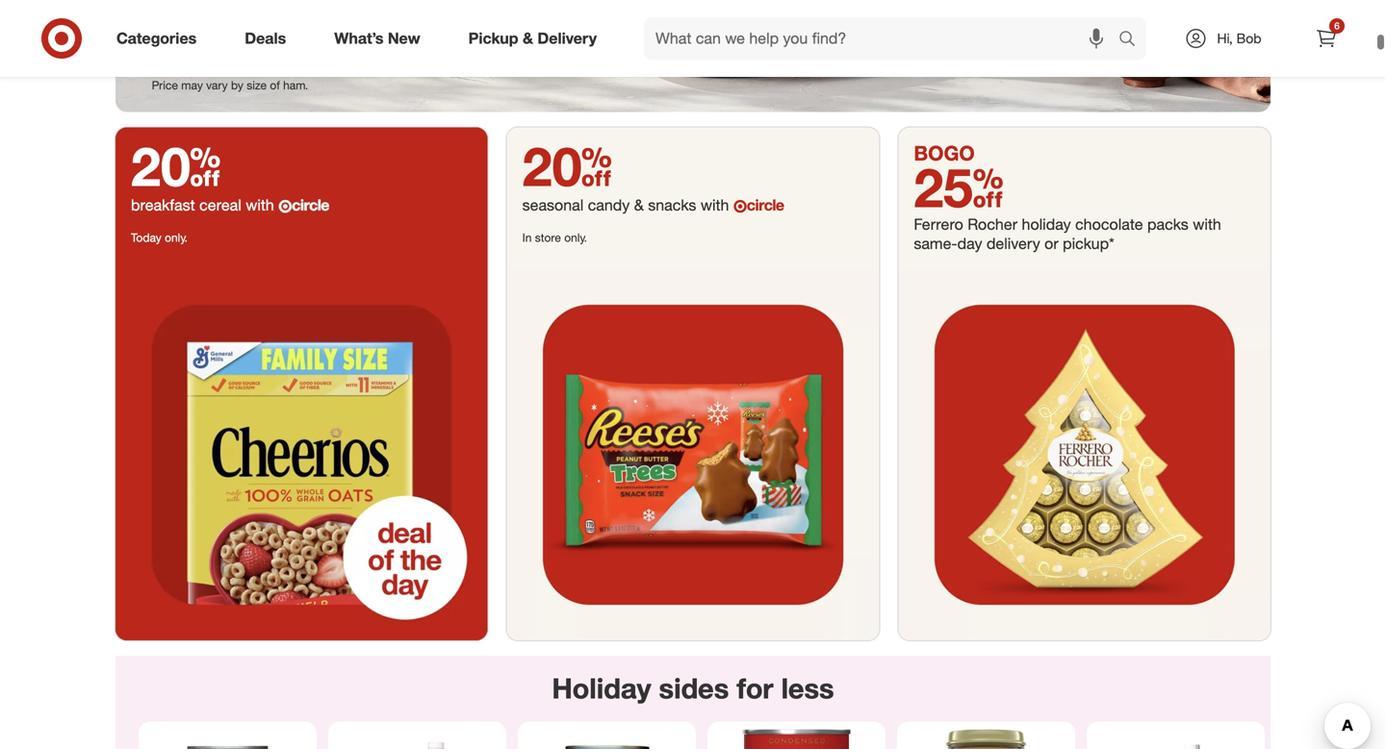 Task type: describe. For each thing, give the bounding box(es) containing it.
ferrero
[[914, 215, 964, 234]]

pickup & delivery link
[[452, 17, 621, 60]]

ham.
[[283, 78, 308, 93]]

20 for seasonal
[[522, 133, 612, 199]]

sides
[[659, 672, 729, 706]]

price may vary by size of ham.
[[152, 78, 308, 93]]

packs
[[1148, 215, 1189, 234]]

carousel region
[[116, 657, 1271, 750]]

categories link
[[100, 17, 221, 60]]

holiday
[[1022, 215, 1071, 234]]

deals
[[245, 29, 286, 48]]

2 only. from the left
[[564, 231, 587, 245]]

what's new link
[[318, 17, 444, 60]]

today only.
[[131, 231, 188, 245]]

store
[[535, 231, 561, 245]]

bogo
[[914, 141, 975, 166]]

0 horizontal spatial with
[[246, 196, 274, 215]]

day
[[957, 234, 982, 253]]

holiday
[[552, 672, 651, 706]]

may
[[181, 78, 203, 93]]

in store only.
[[522, 231, 587, 245]]

price
[[152, 78, 178, 93]]

what's new
[[334, 29, 420, 48]]

circle for seasonal candy & snacks with
[[747, 196, 784, 215]]

search
[[1110, 31, 1156, 50]]

in
[[522, 231, 532, 245]]

what's
[[334, 29, 384, 48]]

hi, bob
[[1217, 30, 1262, 47]]



Task type: vqa. For each thing, say whether or not it's contained in the screenshot.
the rightmost Sunset
no



Task type: locate. For each thing, give the bounding box(es) containing it.
holiday sides for less
[[552, 672, 834, 706]]

hi,
[[1217, 30, 1233, 47]]

of
[[270, 78, 280, 93]]

with inside "ferrero rocher holiday chocolate packs with same-day delivery or pickup*"
[[1193, 215, 1221, 234]]

new
[[388, 29, 420, 48]]

20
[[131, 133, 221, 199], [522, 133, 612, 199]]

breakfast cereal with
[[131, 196, 278, 215]]

only. right today
[[165, 231, 188, 245]]

candy
[[588, 196, 630, 215]]

with right the cereal
[[246, 196, 274, 215]]

circle for breakfast cereal with
[[292, 196, 329, 215]]

snacks
[[648, 196, 696, 215]]

20 for breakfast
[[131, 133, 221, 199]]

by
[[231, 78, 243, 93]]

1 horizontal spatial with
[[701, 196, 729, 215]]

0 horizontal spatial &
[[523, 29, 533, 48]]

2 circle from the left
[[747, 196, 784, 215]]

6
[[1335, 20, 1340, 32]]

0 horizontal spatial 20
[[131, 133, 221, 199]]

delivery
[[987, 234, 1040, 253]]

& right pickup
[[523, 29, 533, 48]]

breakfast
[[131, 196, 195, 215]]

pickup
[[468, 29, 518, 48]]

6 link
[[1305, 17, 1348, 60]]

25
[[914, 155, 1004, 220]]

1 only. from the left
[[165, 231, 188, 245]]

circle right snacks
[[747, 196, 784, 215]]

only. right store
[[564, 231, 587, 245]]

bob
[[1237, 30, 1262, 47]]

&
[[523, 29, 533, 48], [634, 196, 644, 215]]

0 vertical spatial &
[[523, 29, 533, 48]]

seasonal
[[522, 196, 584, 215]]

only.
[[165, 231, 188, 245], [564, 231, 587, 245]]

categories
[[116, 29, 197, 48]]

same-
[[914, 234, 957, 253]]

ferrero rocher holiday chocolate packs with same-day delivery or pickup*
[[914, 215, 1221, 253]]

today
[[131, 231, 162, 245]]

chocolate
[[1075, 215, 1143, 234]]

circle right the cereal
[[292, 196, 329, 215]]

1 horizontal spatial &
[[634, 196, 644, 215]]

0 horizontal spatial circle
[[292, 196, 329, 215]]

rocher
[[968, 215, 1018, 234]]

or
[[1045, 234, 1059, 253]]

deals link
[[228, 17, 310, 60]]

1 horizontal spatial only.
[[564, 231, 587, 245]]

2 20 from the left
[[522, 133, 612, 199]]

cereal
[[199, 196, 241, 215]]

2 horizontal spatial with
[[1193, 215, 1221, 234]]

What can we help you find? suggestions appear below search field
[[644, 17, 1123, 60]]

with
[[246, 196, 274, 215], [701, 196, 729, 215], [1193, 215, 1221, 234]]

1 vertical spatial &
[[634, 196, 644, 215]]

1 20 from the left
[[131, 133, 221, 199]]

circle
[[292, 196, 329, 215], [747, 196, 784, 215]]

1 circle from the left
[[292, 196, 329, 215]]

0 horizontal spatial only.
[[165, 231, 188, 245]]

delivery
[[538, 29, 597, 48]]

seasonal candy & snacks with
[[522, 196, 733, 215]]

20 up in store only.
[[522, 133, 612, 199]]

search button
[[1110, 17, 1156, 64]]

with right packs
[[1193, 215, 1221, 234]]

1 horizontal spatial 20
[[522, 133, 612, 199]]

1 horizontal spatial circle
[[747, 196, 784, 215]]

pickup*
[[1063, 234, 1115, 253]]

target deal of the day image
[[116, 269, 488, 641]]

less
[[781, 672, 834, 706]]

vary
[[206, 78, 228, 93]]

for
[[737, 672, 774, 706]]

size
[[247, 78, 267, 93]]

20 up today only.
[[131, 133, 221, 199]]

& right candy
[[634, 196, 644, 215]]

pickup & delivery
[[468, 29, 597, 48]]

with right snacks
[[701, 196, 729, 215]]



